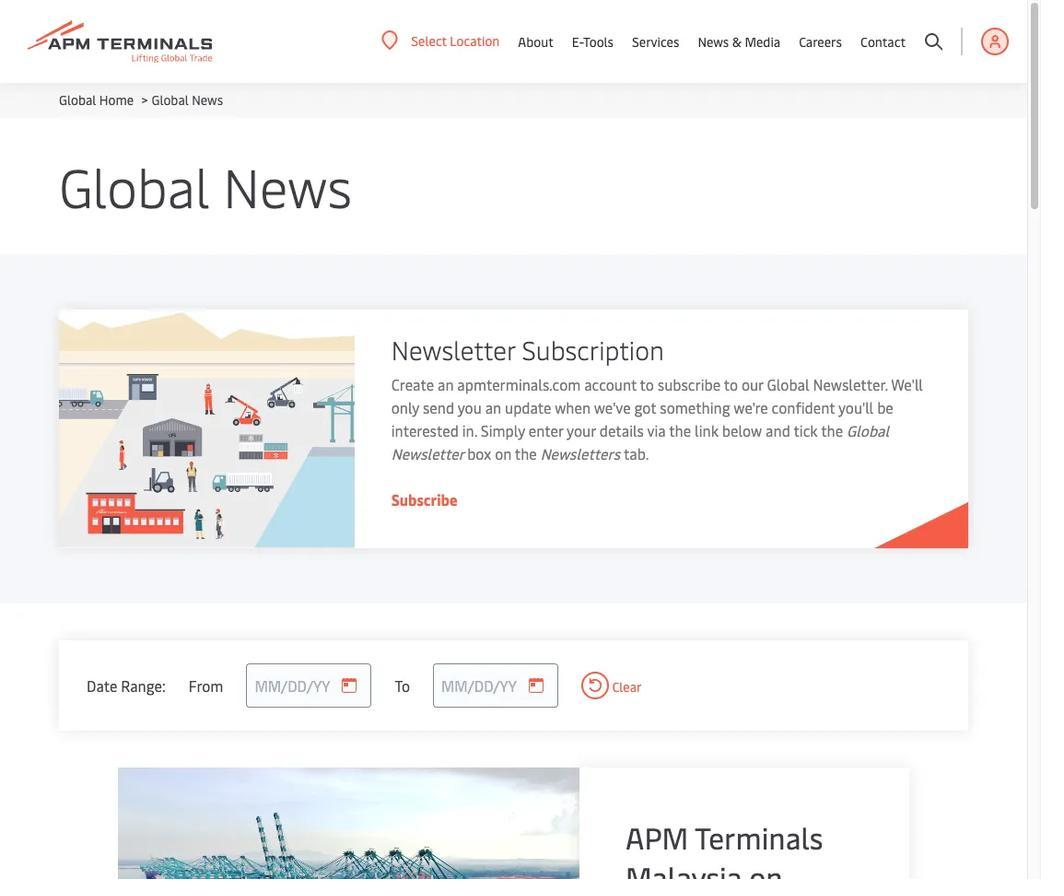 Task type: describe. For each thing, give the bounding box(es) containing it.
0 horizontal spatial an
[[438, 374, 454, 394]]

container terminal illustration image
[[59, 310, 355, 548]]

To text field
[[433, 663, 558, 708]]

apm terminals malaysia o
[[626, 817, 838, 879]]

apm terminals malaysia o link
[[626, 817, 854, 879]]

simply
[[481, 420, 525, 440]]

subscribe
[[658, 374, 721, 394]]

about
[[518, 33, 554, 50]]

1 to from the left
[[640, 374, 654, 394]]

date
[[87, 675, 117, 695]]

global home link
[[59, 91, 134, 109]]

from
[[189, 675, 223, 695]]

2 horizontal spatial the
[[821, 420, 843, 440]]

range:
[[121, 675, 166, 695]]

subscription
[[522, 332, 664, 367]]

newsletter inside global newsletter
[[391, 443, 464, 464]]

220112 ptp to invest image
[[118, 768, 679, 879]]

global for global home > global news
[[59, 91, 96, 109]]

we're
[[734, 397, 768, 417]]

services
[[632, 33, 679, 50]]

you'll
[[838, 397, 874, 417]]

careers button
[[799, 0, 842, 83]]

to
[[395, 675, 410, 695]]

clear
[[609, 678, 642, 696]]

we'll
[[891, 374, 923, 394]]

From text field
[[246, 663, 372, 708]]

home
[[99, 91, 134, 109]]

clear button
[[581, 672, 642, 699]]

2 vertical spatial news
[[223, 149, 352, 222]]

we've
[[594, 397, 631, 417]]

tools
[[583, 33, 614, 50]]

link
[[695, 420, 719, 440]]

your
[[567, 420, 596, 440]]

newsletters
[[541, 443, 620, 464]]

enter
[[529, 420, 564, 440]]

2 to from the left
[[724, 374, 738, 394]]

select
[[411, 32, 447, 50]]

details
[[600, 420, 644, 440]]

e-tools button
[[572, 0, 614, 83]]

tick
[[794, 420, 818, 440]]

when
[[555, 397, 591, 417]]

create
[[391, 374, 434, 394]]

&
[[732, 33, 742, 50]]

1 vertical spatial an
[[485, 397, 501, 417]]

contact
[[861, 33, 906, 50]]

newsletter subscription
[[391, 332, 664, 367]]

services button
[[632, 0, 679, 83]]

global inside create an apmterminals.com account to subscribe to our global newsletter. we'll only send you an update when we've got something we're confident you'll be interested in. simply enter your details via the link below and tick the
[[767, 374, 810, 394]]

confident
[[772, 397, 835, 417]]

select location
[[411, 32, 500, 50]]



Task type: locate. For each thing, give the bounding box(es) containing it.
news
[[698, 33, 729, 50], [192, 91, 223, 109], [223, 149, 352, 222]]

and
[[766, 420, 790, 440]]

the right via
[[669, 420, 691, 440]]

global up "confident"
[[767, 374, 810, 394]]

global down global home > global news
[[59, 149, 210, 222]]

newsletter down interested
[[391, 443, 464, 464]]

2 newsletter from the top
[[391, 443, 464, 464]]

you
[[458, 397, 482, 417]]

send
[[423, 397, 454, 417]]

1 vertical spatial newsletter
[[391, 443, 464, 464]]

interested
[[391, 420, 459, 440]]

box
[[467, 443, 491, 464]]

global right >
[[152, 91, 189, 109]]

news inside popup button
[[698, 33, 729, 50]]

global newsletter
[[391, 420, 889, 464]]

e-
[[572, 33, 583, 50]]

select location button
[[382, 31, 500, 51]]

0 horizontal spatial to
[[640, 374, 654, 394]]

global home > global news
[[59, 91, 223, 109]]

newsletter.
[[813, 374, 888, 394]]

terminals
[[695, 817, 823, 857]]

be
[[877, 397, 894, 417]]

global left the home
[[59, 91, 96, 109]]

on
[[495, 443, 512, 464]]

the right on
[[515, 443, 537, 464]]

1 horizontal spatial an
[[485, 397, 501, 417]]

1 vertical spatial news
[[192, 91, 223, 109]]

global
[[59, 91, 96, 109], [152, 91, 189, 109], [59, 149, 210, 222], [767, 374, 810, 394], [847, 420, 889, 440]]

below
[[722, 420, 762, 440]]

the right tick
[[821, 420, 843, 440]]

e-tools
[[572, 33, 614, 50]]

to left our
[[724, 374, 738, 394]]

1 newsletter from the top
[[391, 332, 515, 367]]

global for global newsletter
[[847, 420, 889, 440]]

the
[[669, 420, 691, 440], [821, 420, 843, 440], [515, 443, 537, 464]]

media
[[745, 33, 781, 50]]

global inside global newsletter
[[847, 420, 889, 440]]

update
[[505, 397, 552, 417]]

newsletter up create
[[391, 332, 515, 367]]

via
[[647, 420, 666, 440]]

apmterminals.com
[[457, 374, 581, 394]]

to up got
[[640, 374, 654, 394]]

location
[[450, 32, 500, 50]]

global down you'll
[[847, 420, 889, 440]]

something
[[660, 397, 730, 417]]

got
[[634, 397, 656, 417]]

an right you
[[485, 397, 501, 417]]

create an apmterminals.com account to subscribe to our global newsletter. we'll only send you an update when we've got something we're confident you'll be interested in. simply enter your details via the link below and tick the
[[391, 374, 923, 440]]

tab.
[[624, 443, 649, 464]]

box on the newsletters tab.
[[467, 443, 649, 464]]

news & media button
[[698, 0, 781, 83]]

contact button
[[861, 0, 906, 83]]

global for global news
[[59, 149, 210, 222]]

apm
[[626, 817, 689, 857]]

to
[[640, 374, 654, 394], [724, 374, 738, 394]]

malaysia
[[626, 857, 742, 879]]

global news
[[59, 149, 352, 222]]

news & media
[[698, 33, 781, 50]]

an
[[438, 374, 454, 394], [485, 397, 501, 417]]

about button
[[518, 0, 554, 83]]

>
[[141, 91, 148, 109]]

careers
[[799, 33, 842, 50]]

only
[[391, 397, 419, 417]]

1 horizontal spatial to
[[724, 374, 738, 394]]

0 vertical spatial news
[[698, 33, 729, 50]]

1 horizontal spatial the
[[669, 420, 691, 440]]

an up 'send'
[[438, 374, 454, 394]]

subscribe
[[391, 489, 458, 510]]

account
[[584, 374, 637, 394]]

in.
[[462, 420, 477, 440]]

0 vertical spatial an
[[438, 374, 454, 394]]

our
[[742, 374, 764, 394]]

newsletter
[[391, 332, 515, 367], [391, 443, 464, 464]]

date range:
[[87, 675, 166, 695]]

0 vertical spatial newsletter
[[391, 332, 515, 367]]

0 horizontal spatial the
[[515, 443, 537, 464]]



Task type: vqa. For each thing, say whether or not it's contained in the screenshot.
IN.
yes



